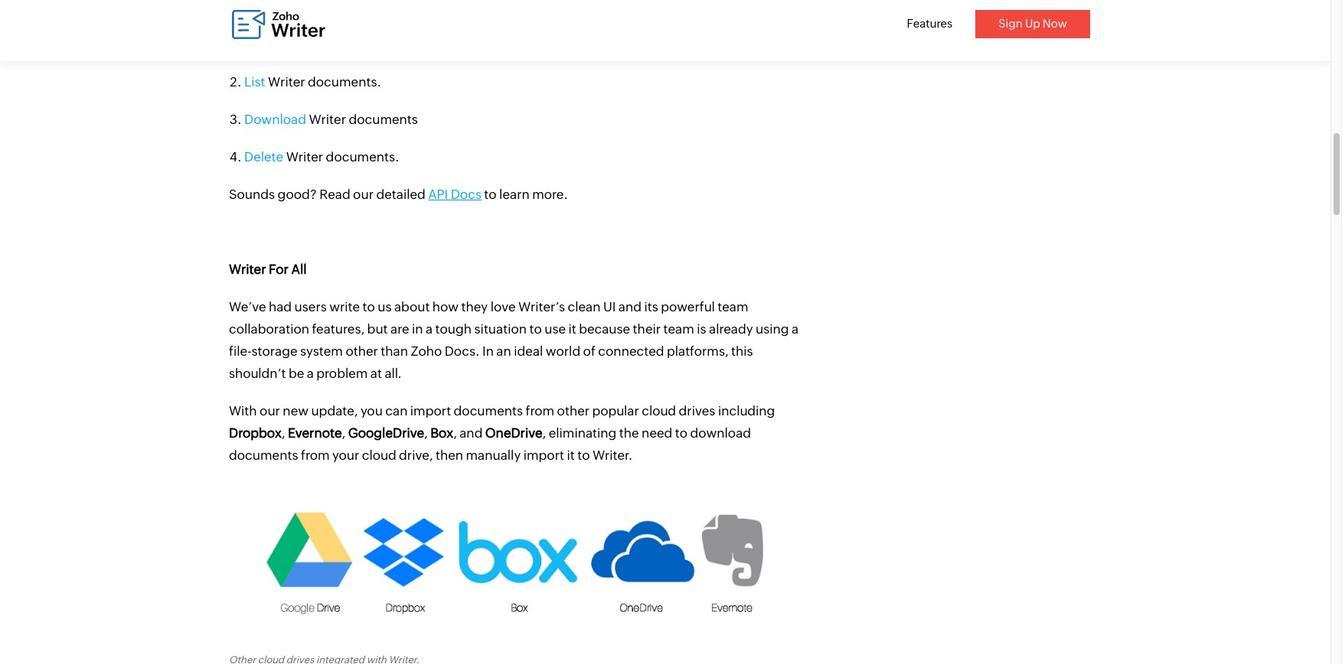 Task type: describe. For each thing, give the bounding box(es) containing it.
other inside with our new update, you can import documents from other popular cloud drives including dropbox , evernote , google drive , box , and onedrive
[[557, 404, 590, 419]]

powerful
[[661, 299, 715, 315]]

new
[[283, 404, 309, 419]]

4 , from the left
[[454, 426, 457, 441]]

ui
[[604, 299, 616, 315]]

love
[[491, 299, 516, 315]]

is
[[697, 322, 707, 337]]

a right text,
[[521, 37, 528, 52]]

we've had users write to us about how they love writer's clean ui and its powerful team collaboration features, but are in a tough situation to use it because their team is already using a file-storage system other than zoho docs. in an ideal world of connected platforms, this shouldn't be a problem at all.
[[229, 299, 799, 381]]

evernote
[[288, 426, 342, 441]]

can
[[386, 404, 408, 419]]

create writer documents from a block of text, a url, or an existing file.
[[244, 37, 667, 52]]

an existing
[[577, 37, 642, 52]]

in
[[412, 322, 423, 337]]

sign up now
[[999, 17, 1068, 30]]

import inside with our new update, you can import documents from other popular cloud drives including dropbox , evernote , google drive , box , and onedrive
[[411, 404, 451, 419]]

block
[[440, 37, 474, 52]]

in
[[483, 344, 494, 359]]

a right using
[[792, 322, 799, 337]]

sign up now link
[[976, 10, 1091, 38]]

features,
[[312, 322, 365, 337]]

update,
[[311, 404, 358, 419]]

writer.
[[593, 448, 633, 463]]

writer for delete
[[286, 149, 323, 165]]

platforms,
[[667, 344, 729, 359]]

api
[[429, 187, 448, 202]]

already
[[709, 322, 754, 337]]

read
[[320, 187, 351, 202]]

docs
[[451, 187, 482, 202]]

drives including
[[679, 404, 776, 419]]

eliminating
[[549, 426, 617, 441]]

documents. for list writer documents.
[[308, 74, 382, 89]]

detailed
[[376, 187, 426, 202]]

docs.
[[445, 344, 480, 359]]

writer for list
[[268, 74, 305, 89]]

list link
[[244, 74, 265, 89]]

users
[[295, 299, 327, 315]]

writer left for on the left of the page
[[229, 262, 266, 277]]

text,
[[492, 37, 518, 52]]

you
[[361, 404, 383, 419]]

shouldn't
[[229, 366, 286, 381]]

writer's integration with google drive, dropbox and others image
[[229, 482, 804, 644]]

collaboration
[[229, 322, 310, 337]]

with our new update, you can import documents from other popular cloud drives including dropbox , evernote , google drive , box , and onedrive
[[229, 404, 776, 441]]

be
[[289, 366, 304, 381]]

and inside we've had users write to us about how they love writer's clean ui and its powerful team collaboration features, but are in a tough situation to use it because their team is already using a file-storage system other than zoho docs. in an ideal world of connected platforms, this shouldn't be a problem at all.
[[619, 299, 642, 315]]

storage
[[252, 344, 298, 359]]

to left use
[[530, 322, 542, 337]]

write
[[330, 299, 360, 315]]

, eliminating the need to download documents from your cloud drive, then manually import it to writer.
[[229, 426, 752, 463]]

drive
[[393, 426, 424, 441]]

to left learn
[[484, 187, 497, 202]]

had
[[269, 299, 292, 315]]

it inside , eliminating the need to download documents from your cloud drive, then manually import it to writer.
[[567, 448, 575, 463]]

with
[[229, 404, 257, 419]]

at
[[371, 366, 382, 381]]

documents inside , eliminating the need to download documents from your cloud drive, then manually import it to writer.
[[229, 448, 298, 463]]

more.
[[533, 187, 568, 202]]

file.
[[645, 37, 667, 52]]

this
[[732, 344, 754, 359]]

documents inside with our new update, you can import documents from other popular cloud drives including dropbox , evernote , google drive , box , and onedrive
[[454, 404, 523, 419]]

need
[[642, 426, 673, 441]]

features
[[907, 17, 953, 30]]

features link
[[907, 17, 953, 30]]

they
[[462, 299, 488, 315]]

problem
[[317, 366, 368, 381]]

about
[[395, 299, 430, 315]]

writer for download
[[309, 112, 346, 127]]

1 vertical spatial team
[[664, 322, 695, 337]]

0 vertical spatial team
[[718, 299, 749, 315]]

download
[[244, 112, 306, 127]]

documents up list writer documents.
[[327, 37, 396, 52]]

sign
[[999, 17, 1023, 30]]

all.
[[385, 366, 402, 381]]

how
[[433, 299, 459, 315]]

a tough
[[426, 322, 472, 337]]

api docs link
[[429, 187, 482, 202]]

we've
[[229, 299, 266, 315]]



Task type: locate. For each thing, give the bounding box(es) containing it.
0 horizontal spatial team
[[664, 322, 695, 337]]

their
[[633, 322, 661, 337]]

good?
[[278, 187, 317, 202]]

, down 'new'
[[282, 426, 285, 441]]

0 vertical spatial from
[[399, 37, 428, 52]]

team
[[718, 299, 749, 315], [664, 322, 695, 337]]

system
[[300, 344, 343, 359]]

0 vertical spatial documents.
[[308, 74, 382, 89]]

its
[[645, 299, 659, 315]]

other up eliminating
[[557, 404, 590, 419]]

our inside with our new update, you can import documents from other popular cloud drives including dropbox , evernote , google drive , box , and onedrive
[[260, 404, 280, 419]]

1 vertical spatial our
[[260, 404, 280, 419]]

documents. up the download writer documents
[[308, 74, 382, 89]]

, left box
[[424, 426, 428, 441]]

documents. up "read"
[[326, 149, 400, 165]]

clean
[[568, 299, 601, 315]]

5 , from the left
[[543, 426, 546, 441]]

it inside we've had users write to us about how they love writer's clean ui and its powerful team collaboration features, but are in a tough situation to use it because their team is already using a file-storage system other than zoho docs. in an ideal world of connected platforms, this shouldn't be a problem at all.
[[569, 322, 577, 337]]

but
[[367, 322, 388, 337]]

from
[[399, 37, 428, 52], [526, 404, 555, 419], [301, 448, 330, 463]]

than
[[381, 344, 408, 359]]

from up onedrive
[[526, 404, 555, 419]]

0 vertical spatial and
[[619, 299, 642, 315]]

download link
[[244, 112, 306, 127]]

0 vertical spatial of
[[477, 37, 489, 52]]

from down evernote
[[301, 448, 330, 463]]

for
[[269, 262, 289, 277]]

1 horizontal spatial team
[[718, 299, 749, 315]]

, inside , eliminating the need to download documents from your cloud drive, then manually import it to writer.
[[543, 426, 546, 441]]

dropbox
[[229, 426, 282, 441]]

it
[[569, 322, 577, 337], [567, 448, 575, 463]]

cloud inside with our new update, you can import documents from other popular cloud drives including dropbox , evernote , google drive , box , and onedrive
[[642, 404, 677, 419]]

and inside with our new update, you can import documents from other popular cloud drives including dropbox , evernote , google drive , box , and onedrive
[[460, 426, 483, 441]]

0 vertical spatial it
[[569, 322, 577, 337]]

onedrive
[[486, 426, 543, 441]]

all
[[291, 262, 307, 277]]

and right ui
[[619, 299, 642, 315]]

writer up list writer documents.
[[287, 37, 325, 52]]

1 horizontal spatial of
[[583, 344, 596, 359]]

documents down the "dropbox"
[[229, 448, 298, 463]]

situation
[[475, 322, 527, 337]]

0 vertical spatial other
[[346, 344, 378, 359]]

0 horizontal spatial other
[[346, 344, 378, 359]]

2 horizontal spatial from
[[526, 404, 555, 419]]

of left text,
[[477, 37, 489, 52]]

google
[[348, 426, 393, 441]]

and right box
[[460, 426, 483, 441]]

0 vertical spatial our
[[353, 187, 374, 202]]

file-
[[229, 344, 252, 359]]

writer up the delete writer documents.
[[309, 112, 346, 127]]

1 horizontal spatial and
[[619, 299, 642, 315]]

0 horizontal spatial from
[[301, 448, 330, 463]]

writer
[[287, 37, 325, 52], [268, 74, 305, 89], [309, 112, 346, 127], [286, 149, 323, 165], [229, 262, 266, 277]]

up
[[1026, 17, 1041, 30]]

url,
[[531, 37, 559, 52]]

our
[[353, 187, 374, 202], [260, 404, 280, 419]]

other up at
[[346, 344, 378, 359]]

1 vertical spatial from
[[526, 404, 555, 419]]

1 horizontal spatial from
[[399, 37, 428, 52]]

, up drive, then
[[454, 426, 457, 441]]

from left block on the top of page
[[399, 37, 428, 52]]

it right use
[[569, 322, 577, 337]]

of inside we've had users write to us about how they love writer's clean ui and its powerful team collaboration features, but are in a tough situation to use it because their team is already using a file-storage system other than zoho docs. in an ideal world of connected platforms, this shouldn't be a problem at all.
[[583, 344, 596, 359]]

1 horizontal spatial other
[[557, 404, 590, 419]]

your
[[332, 448, 360, 463]]

3 , from the left
[[424, 426, 428, 441]]

cloud inside , eliminating the need to download documents from your cloud drive, then manually import it to writer.
[[362, 448, 397, 463]]

a
[[431, 37, 438, 52], [521, 37, 528, 52], [792, 322, 799, 337], [307, 366, 314, 381]]

0 vertical spatial import
[[411, 404, 451, 419]]

to right need
[[676, 426, 688, 441]]

an
[[497, 344, 512, 359]]

zoho
[[411, 344, 442, 359]]

0 horizontal spatial import
[[411, 404, 451, 419]]

writer's
[[519, 299, 565, 315]]

our right "read"
[[353, 187, 374, 202]]

other inside we've had users write to us about how they love writer's clean ui and its powerful team collaboration features, but are in a tough situation to use it because their team is already using a file-storage system other than zoho docs. in an ideal world of connected platforms, this shouldn't be a problem at all.
[[346, 344, 378, 359]]

documents up , eliminating the need to download documents from your cloud drive, then manually import it to writer.
[[454, 404, 523, 419]]

1 horizontal spatial cloud
[[642, 404, 677, 419]]

import up box
[[411, 404, 451, 419]]

1 vertical spatial documents.
[[326, 149, 400, 165]]

import down onedrive
[[524, 448, 565, 463]]

2 , from the left
[[342, 426, 346, 441]]

team up already at the right
[[718, 299, 749, 315]]

1 horizontal spatial import
[[524, 448, 565, 463]]

a right be
[[307, 366, 314, 381]]

documents
[[327, 37, 396, 52], [349, 112, 418, 127], [454, 404, 523, 419], [229, 448, 298, 463]]

cloud down the google
[[362, 448, 397, 463]]

connected
[[599, 344, 665, 359]]

using
[[756, 322, 790, 337]]

from inside , eliminating the need to download documents from your cloud drive, then manually import it to writer.
[[301, 448, 330, 463]]

from inside with our new update, you can import documents from other popular cloud drives including dropbox , evernote , google drive , box , and onedrive
[[526, 404, 555, 419]]

cloud up need
[[642, 404, 677, 419]]

1 vertical spatial other
[[557, 404, 590, 419]]

are
[[391, 322, 409, 337]]

,
[[282, 426, 285, 441], [342, 426, 346, 441], [424, 426, 428, 441], [454, 426, 457, 441], [543, 426, 546, 441]]

0 horizontal spatial of
[[477, 37, 489, 52]]

import
[[411, 404, 451, 419], [524, 448, 565, 463]]

writer up good?
[[286, 149, 323, 165]]

use
[[545, 322, 566, 337]]

delete writer documents.
[[244, 149, 400, 165]]

download
[[691, 426, 752, 441]]

, up the your
[[342, 426, 346, 441]]

it down eliminating
[[567, 448, 575, 463]]

drive, then
[[399, 448, 464, 463]]

sounds
[[229, 187, 275, 202]]

1 vertical spatial of
[[583, 344, 596, 359]]

0 horizontal spatial our
[[260, 404, 280, 419]]

other
[[346, 344, 378, 359], [557, 404, 590, 419]]

box
[[431, 426, 454, 441]]

sounds good? read our detailed api docs to learn more.
[[229, 187, 568, 202]]

import inside , eliminating the need to download documents from your cloud drive, then manually import it to writer.
[[524, 448, 565, 463]]

a left block on the top of page
[[431, 37, 438, 52]]

delete link
[[244, 149, 284, 165]]

or
[[562, 37, 574, 52]]

the
[[620, 426, 639, 441]]

create link
[[244, 37, 285, 52]]

to
[[484, 187, 497, 202], [363, 299, 375, 315], [530, 322, 542, 337], [676, 426, 688, 441], [578, 448, 590, 463]]

now
[[1043, 17, 1068, 30]]

to down eliminating
[[578, 448, 590, 463]]

1 , from the left
[[282, 426, 285, 441]]

1 vertical spatial it
[[567, 448, 575, 463]]

world
[[546, 344, 581, 359]]

writer for create
[[287, 37, 325, 52]]

, left eliminating
[[543, 426, 546, 441]]

and
[[619, 299, 642, 315], [460, 426, 483, 441]]

list
[[244, 74, 265, 89]]

manually
[[466, 448, 521, 463]]

to left us
[[363, 299, 375, 315]]

2 vertical spatial from
[[301, 448, 330, 463]]

0 vertical spatial cloud
[[642, 404, 677, 419]]

popular
[[593, 404, 640, 419]]

team left is
[[664, 322, 695, 337]]

1 vertical spatial cloud
[[362, 448, 397, 463]]

of right world
[[583, 344, 596, 359]]

us
[[378, 299, 392, 315]]

0 horizontal spatial cloud
[[362, 448, 397, 463]]

1 horizontal spatial our
[[353, 187, 374, 202]]

writer right 'list'
[[268, 74, 305, 89]]

download writer documents
[[244, 112, 418, 127]]

1 vertical spatial and
[[460, 426, 483, 441]]

0 horizontal spatial and
[[460, 426, 483, 441]]

because
[[579, 322, 631, 337]]

create
[[244, 37, 285, 52]]

documents. for delete writer documents.
[[326, 149, 400, 165]]

1 vertical spatial import
[[524, 448, 565, 463]]

writer for all
[[229, 262, 307, 277]]

our left 'new'
[[260, 404, 280, 419]]

documents up the delete writer documents.
[[349, 112, 418, 127]]

ideal
[[514, 344, 543, 359]]

list writer documents.
[[244, 74, 382, 89]]



Task type: vqa. For each thing, say whether or not it's contained in the screenshot.
had
yes



